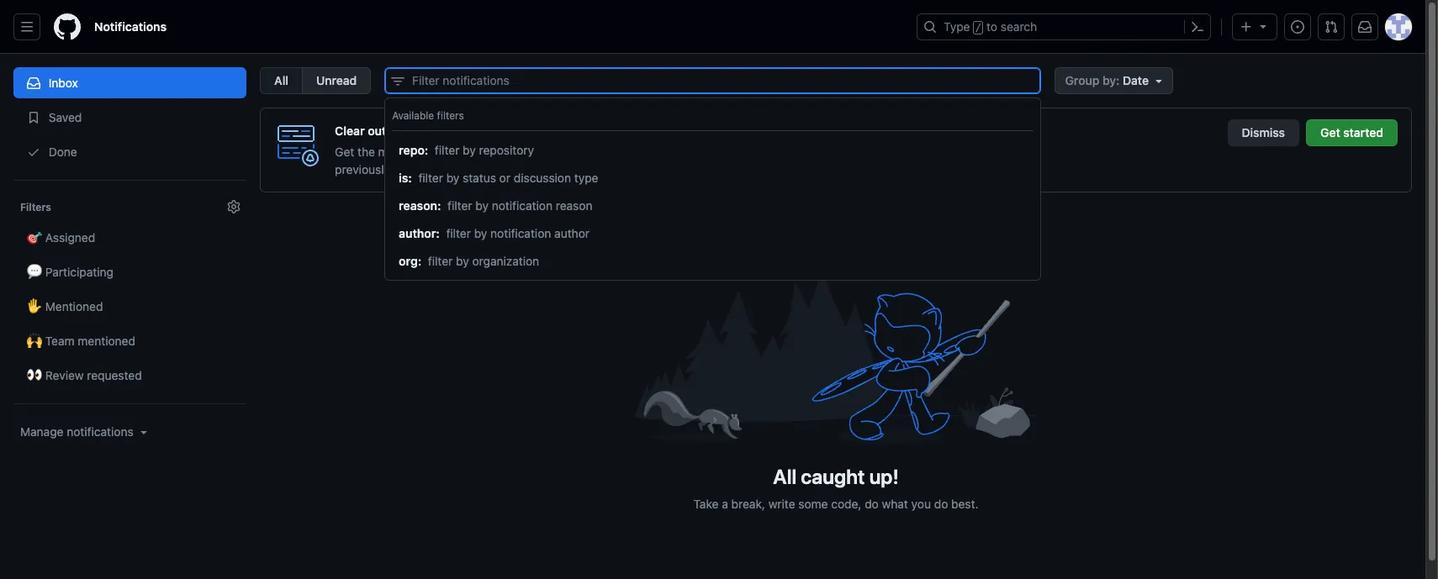 Task type: locate. For each thing, give the bounding box(es) containing it.
to
[[987, 19, 997, 34]]

most
[[378, 145, 405, 159]]

💬 participating link
[[13, 256, 247, 288]]

all caught up! take a break, write some code, do what you do best.
[[693, 465, 978, 511]]

done link
[[13, 136, 247, 167]]

filters
[[437, 109, 464, 122]]

take
[[693, 497, 719, 511]]

0 vertical spatial triangle down image
[[1256, 19, 1270, 33]]

0 horizontal spatial your
[[443, 145, 467, 159]]

🎯 assigned link
[[13, 222, 247, 253]]

get left started
[[1320, 125, 1340, 140]]

your left new
[[443, 145, 467, 159]]

available
[[392, 109, 434, 122]]

notifications down repo: filter by repository
[[421, 162, 488, 177]]

notifications
[[421, 162, 488, 177], [67, 425, 133, 439]]

✋
[[27, 299, 42, 314]]

notifications element
[[13, 54, 247, 579]]

filter down clutter.
[[435, 143, 460, 157]]

out up read
[[408, 145, 426, 159]]

author: filter by notification author option
[[392, 221, 1033, 246]]

filter for filter by notification reason
[[447, 198, 472, 213]]

1 horizontal spatial get
[[1320, 125, 1340, 140]]

repo:
[[399, 143, 428, 157]]

✋ mentioned
[[27, 299, 103, 314]]

all inside all button
[[274, 73, 288, 87]]

your up is: filter by status or discussion type option
[[720, 145, 744, 159]]

all left unread on the top of page
[[274, 73, 288, 87]]

code alert image
[[274, 122, 321, 169]]

by down status
[[475, 198, 489, 213]]

done
[[45, 145, 77, 159]]

by for filter by repository
[[463, 143, 476, 157]]

you
[[911, 497, 931, 511]]

get started button
[[1306, 119, 1398, 146]]

search
[[1001, 19, 1037, 34]]

1 vertical spatial notification
[[490, 226, 551, 241]]

by left status
[[446, 171, 459, 185]]

filter right org:
[[428, 254, 453, 268]]

filter up org: filter by organization
[[446, 226, 471, 241]]

None search field
[[384, 67, 1041, 281]]

out up most
[[368, 124, 386, 138]]

0 horizontal spatial the
[[357, 145, 375, 159]]

all inside all caught up! take a break, write some code, do what you do best.
[[773, 465, 797, 489]]

of
[[429, 145, 440, 159], [706, 145, 717, 159]]

0 horizontal spatial get
[[335, 145, 354, 159]]

1 horizontal spatial your
[[720, 145, 744, 159]]

organization
[[472, 254, 539, 268]]

by
[[463, 143, 476, 157], [529, 145, 542, 159], [446, 171, 459, 185], [475, 198, 489, 213], [474, 226, 487, 241], [456, 254, 469, 268]]

filter right 'is:'
[[418, 171, 443, 185]]

get started
[[1320, 125, 1383, 140]]

0 vertical spatial get
[[1320, 125, 1340, 140]]

by for filter by notification author
[[474, 226, 487, 241]]

dismiss button
[[1227, 119, 1299, 146]]

check image
[[27, 145, 40, 159]]

customize filters image
[[227, 200, 241, 214]]

triangle down image
[[1256, 19, 1270, 33], [137, 426, 150, 439]]

1 horizontal spatial the
[[389, 124, 408, 138]]

type
[[574, 171, 598, 185]]

new
[[471, 145, 493, 159]]

0 vertical spatial out
[[368, 124, 386, 138]]

mentioned
[[45, 299, 103, 314]]

org: filter by organization
[[399, 254, 539, 268]]

triangle down image right plus "image"
[[1256, 19, 1270, 33]]

1 vertical spatial get
[[335, 145, 354, 159]]

0 horizontal spatial notifications
[[67, 425, 133, 439]]

filter image
[[391, 75, 405, 88]]

of right all
[[706, 145, 717, 159]]

all for all caught up! take a break, write some code, do what you do best.
[[773, 465, 797, 489]]

1 vertical spatial notifications
[[67, 425, 133, 439]]

get down clear
[[335, 145, 354, 159]]

1 vertical spatial triangle down image
[[137, 426, 150, 439]]

break,
[[731, 497, 765, 511]]

by up done.
[[529, 145, 542, 159]]

filter inside option
[[446, 226, 471, 241]]

the down the available
[[389, 124, 408, 138]]

by inside option
[[474, 226, 487, 241]]

1 do from the left
[[865, 497, 879, 511]]

do right you
[[934, 497, 948, 511]]

notification for author
[[490, 226, 551, 241]]

1 horizontal spatial all
[[773, 465, 797, 489]]

1 horizontal spatial do
[[934, 497, 948, 511]]

reason:
[[399, 198, 441, 213]]

or
[[499, 171, 510, 185]]

author: filter by notification author
[[399, 226, 590, 241]]

notifications inside popup button
[[67, 425, 133, 439]]

1 horizontal spatial out
[[408, 145, 426, 159]]

author
[[554, 226, 590, 241]]

1 vertical spatial the
[[357, 145, 375, 159]]

filter for filter by organization
[[428, 254, 453, 268]]

inbox
[[49, 76, 78, 90]]

bookmark image
[[27, 111, 40, 124]]

notification inside option
[[492, 198, 553, 213]]

by up status
[[463, 143, 476, 157]]

team
[[45, 334, 75, 348]]

notification up organization
[[490, 226, 551, 241]]

🙌 team mentioned link
[[13, 325, 247, 357]]

0 vertical spatial notification
[[492, 198, 553, 213]]

👀
[[27, 368, 42, 383]]

notification
[[492, 198, 553, 213], [490, 226, 551, 241]]

manage notifications button
[[20, 424, 150, 441]]

0 vertical spatial all
[[274, 73, 288, 87]]

out
[[368, 124, 386, 138], [408, 145, 426, 159]]

0 vertical spatial notifications
[[421, 162, 488, 177]]

done.
[[507, 162, 537, 177]]

notification inside option
[[490, 226, 551, 241]]

command palette image
[[1191, 20, 1204, 34]]

1 horizontal spatial of
[[706, 145, 717, 159]]

1 horizontal spatial notifications
[[421, 162, 488, 177]]

notification down or
[[492, 198, 553, 213]]

available filters
[[392, 109, 464, 122]]

inbox zero image
[[634, 260, 1038, 451]]

up!
[[869, 465, 899, 489]]

all
[[274, 73, 288, 87], [773, 465, 797, 489]]

status
[[463, 171, 496, 185]]

notifications
[[94, 19, 167, 34]]

👀 review requested link
[[13, 360, 247, 391]]

/
[[975, 22, 981, 34]]

group by: date
[[1065, 73, 1149, 87]]

unread button
[[302, 67, 371, 94]]

plus image
[[1240, 20, 1253, 34]]

saved link
[[13, 102, 247, 133]]

the
[[389, 124, 408, 138], [357, 145, 375, 159]]

do
[[865, 497, 879, 511], [934, 497, 948, 511]]

get
[[1320, 125, 1340, 140], [335, 145, 354, 159]]

notifications down requested at the bottom
[[67, 425, 133, 439]]

filter down status
[[447, 198, 472, 213]]

of right repo: at the top left of the page
[[429, 145, 440, 159]]

1 vertical spatial all
[[773, 465, 797, 489]]

0 horizontal spatial of
[[429, 145, 440, 159]]

triangle down image down 👀 review requested link
[[137, 426, 150, 439]]

0 horizontal spatial triangle down image
[[137, 426, 150, 439]]

participating
[[45, 265, 114, 279]]

the up previously
[[357, 145, 375, 159]]

by up org: filter by organization
[[474, 226, 487, 241]]

by down author: filter by notification author
[[456, 254, 469, 268]]

by for filter by organization
[[456, 254, 469, 268]]

all up "write"
[[773, 465, 797, 489]]

do left what
[[865, 497, 879, 511]]

your
[[443, 145, 467, 159], [720, 145, 744, 159]]

1 horizontal spatial triangle down image
[[1256, 19, 1270, 33]]

author:
[[399, 226, 440, 241]]

0 horizontal spatial all
[[274, 73, 288, 87]]

0 horizontal spatial do
[[865, 497, 879, 511]]

issue opened image
[[1291, 20, 1304, 34]]

0 horizontal spatial out
[[368, 124, 386, 138]]

org: filter by organization option
[[392, 249, 1033, 273]]

as
[[491, 162, 503, 177]]



Task type: vqa. For each thing, say whether or not it's contained in the screenshot.


Task type: describe. For each thing, give the bounding box(es) containing it.
all
[[691, 145, 703, 159]]

mentioned
[[78, 334, 135, 348]]

clear
[[335, 124, 365, 138]]

unread
[[316, 73, 357, 87]]

none search field containing repo:
[[384, 67, 1041, 281]]

get inside button
[[1320, 125, 1340, 140]]

get inside clear out the clutter. get the most out of your new inbox by quickly and easily marking all of your previously read notifications as done.
[[335, 145, 354, 159]]

🎯
[[27, 230, 42, 245]]

saved
[[45, 110, 82, 124]]

type
[[944, 19, 970, 34]]

🎯 assigned
[[27, 230, 95, 245]]

what
[[882, 497, 908, 511]]

filter for filter by notification author
[[446, 226, 471, 241]]

write
[[768, 497, 795, 511]]

2 do from the left
[[934, 497, 948, 511]]

🙌
[[27, 334, 42, 348]]

🙌 team mentioned
[[27, 334, 135, 348]]

clutter.
[[411, 124, 451, 138]]

org:
[[399, 254, 421, 268]]

date
[[1123, 73, 1149, 87]]

💬
[[27, 265, 42, 279]]

best.
[[951, 497, 978, 511]]

triangle down image inside manage notifications popup button
[[137, 426, 150, 439]]

inbox image
[[27, 77, 40, 90]]

notifications link
[[87, 13, 173, 40]]

and
[[586, 145, 607, 159]]

1 of from the left
[[429, 145, 440, 159]]

inbox link
[[13, 67, 247, 98]]

0 vertical spatial the
[[389, 124, 408, 138]]

group
[[1065, 73, 1099, 87]]

type / to search
[[944, 19, 1037, 34]]

by for filter by status or discussion type
[[446, 171, 459, 185]]

homepage image
[[54, 13, 81, 40]]

repo: filter by repository option
[[392, 138, 1033, 162]]

read
[[394, 162, 418, 177]]

inbox
[[496, 145, 525, 159]]

💬 participating
[[27, 265, 114, 279]]

notifications image
[[1358, 20, 1372, 34]]

previously
[[335, 162, 390, 177]]

triangle down image
[[1152, 74, 1166, 87]]

started
[[1343, 125, 1383, 140]]

requested
[[87, 368, 142, 383]]

discussion
[[514, 171, 571, 185]]

filters
[[20, 201, 51, 214]]

a
[[722, 497, 728, 511]]

👀 review requested
[[27, 368, 142, 383]]

repo: filter by repository
[[399, 143, 534, 157]]

manage
[[20, 425, 63, 439]]

all button
[[260, 67, 302, 94]]

1 your from the left
[[443, 145, 467, 159]]

filter for filter by repository
[[435, 143, 460, 157]]

2 of from the left
[[706, 145, 717, 159]]

reason: filter by notification reason option
[[392, 193, 1033, 218]]

reason
[[556, 198, 592, 213]]

is:
[[399, 171, 412, 185]]

notifications inside clear out the clutter. get the most out of your new inbox by quickly and easily marking all of your previously read notifications as done.
[[421, 162, 488, 177]]

by inside clear out the clutter. get the most out of your new inbox by quickly and easily marking all of your previously read notifications as done.
[[529, 145, 542, 159]]

reason: filter by notification reason
[[399, 198, 592, 213]]

by for filter by notification reason
[[475, 198, 489, 213]]

Filter notifications text field
[[384, 67, 1041, 94]]

review
[[45, 368, 84, 383]]

1 vertical spatial out
[[408, 145, 426, 159]]

✋ mentioned link
[[13, 291, 247, 322]]

notification for reason
[[492, 198, 553, 213]]

available filters list box
[[392, 102, 1033, 273]]

git pull request image
[[1325, 20, 1338, 34]]

by:
[[1102, 73, 1120, 87]]

dismiss
[[1242, 125, 1285, 140]]

easily
[[610, 145, 641, 159]]

repository
[[479, 143, 534, 157]]

caught
[[801, 465, 865, 489]]

filter for filter by status or discussion type
[[418, 171, 443, 185]]

code,
[[831, 497, 862, 511]]

manage notifications
[[20, 425, 133, 439]]

2 your from the left
[[720, 145, 744, 159]]

clear out the clutter. get the most out of your new inbox by quickly and easily marking all of your previously read notifications as done.
[[335, 124, 744, 177]]

all for all
[[274, 73, 288, 87]]

is: filter by status or discussion type option
[[392, 166, 1033, 190]]

assigned
[[45, 230, 95, 245]]

is: filter by status or discussion type
[[399, 171, 598, 185]]

some
[[798, 497, 828, 511]]

quickly
[[545, 145, 583, 159]]

marking
[[644, 145, 688, 159]]



